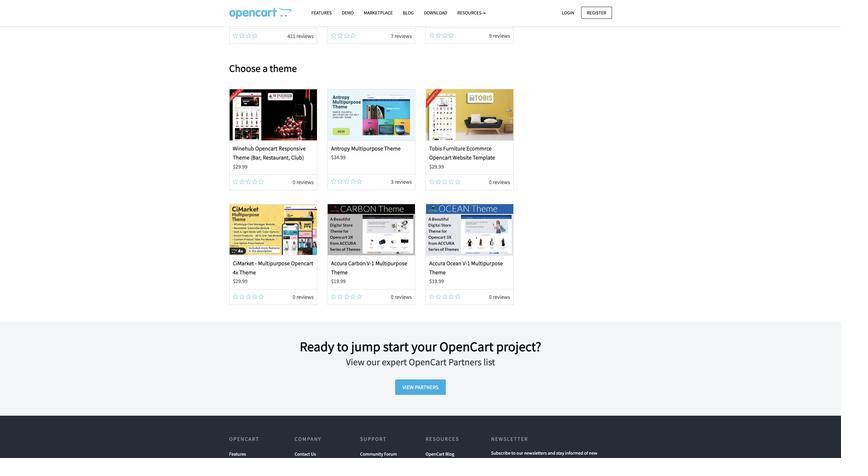 Task type: locate. For each thing, give the bounding box(es) containing it.
resources right '$39.99'
[[458, 10, 483, 16]]

1 horizontal spatial accura
[[429, 260, 445, 267]]

0 horizontal spatial blog
[[403, 10, 414, 16]]

ecommrce
[[467, 145, 492, 152]]

export-import to excel pro: products, categories, attributes ...
[[331, 0, 411, 15]]

411 reviews
[[288, 32, 314, 39]]

2 horizontal spatial opencart
[[429, 154, 452, 161]]

1 horizontal spatial $19.99
[[429, 278, 444, 285]]

cimarket - multipurpose opencart 4x theme $29.99
[[233, 260, 313, 285]]

1 right carbon
[[372, 260, 374, 267]]

events.
[[548, 458, 562, 458]]

1 $19.99 from the left
[[331, 278, 346, 285]]

v-
[[367, 260, 372, 267], [463, 260, 467, 267]]

1 horizontal spatial blog
[[446, 451, 455, 457]]

2 horizontal spatial to
[[512, 450, 516, 456]]

opencart inside subscribe to our newsletters and stay informed of new releases and other opencart events.
[[528, 458, 547, 458]]

411
[[288, 32, 296, 39]]

project?
[[496, 338, 542, 355]]

v- right carbon
[[367, 260, 372, 267]]

1 horizontal spatial 1
[[467, 260, 470, 267]]

$19.99 for accura ocean v-1 multipurpose theme
[[429, 278, 444, 285]]

view partners link
[[395, 380, 446, 395]]

1 inside accura carbon v-1 multipurpose theme $19.99
[[372, 260, 374, 267]]

0 vertical spatial features
[[312, 10, 332, 16]]

v- for carbon
[[367, 260, 372, 267]]

tobis furniture ecommrce opencart website template image
[[426, 89, 514, 140]]

1 inside the accura ocean v-1 multipurpose theme $19.99
[[467, 260, 470, 267]]

0 reviews for cimarket - multipurpose opencart 4x theme
[[293, 294, 314, 300]]

to for ready
[[337, 338, 349, 355]]

theme
[[270, 62, 297, 75]]

partners inside the ready to jump start your opencart project? view our expert opencart partners list
[[449, 356, 482, 368]]

reviews
[[493, 32, 510, 39], [297, 32, 314, 39], [395, 32, 412, 39], [395, 178, 412, 185], [297, 179, 314, 185], [493, 179, 510, 185], [297, 294, 314, 300], [395, 294, 412, 300], [493, 294, 510, 300]]

$29.99 down 'tobis'
[[429, 163, 444, 170]]

contact us
[[295, 451, 316, 457]]

view down expert
[[403, 384, 414, 391]]

blog
[[403, 10, 414, 16], [446, 451, 455, 457]]

antropy multipurpose theme link
[[331, 145, 401, 152]]

0 vertical spatial partners
[[449, 356, 482, 368]]

v- inside accura carbon v-1 multipurpose theme $19.99
[[367, 260, 372, 267]]

theme for accura ocean v-1 multipurpose theme
[[429, 269, 446, 276]]

v- inside the accura ocean v-1 multipurpose theme $19.99
[[463, 260, 467, 267]]

list
[[484, 356, 495, 368]]

1 vertical spatial view
[[403, 384, 414, 391]]

1 horizontal spatial features link
[[307, 7, 337, 19]]

reviews for antropy multipurpose theme
[[395, 178, 412, 185]]

to left jump
[[337, 338, 349, 355]]

resources up the opencart blog link
[[426, 436, 459, 443]]

0 horizontal spatial accura
[[331, 260, 347, 267]]

2 vertical spatial opencart
[[291, 260, 313, 267]]

1 horizontal spatial v-
[[463, 260, 467, 267]]

resources
[[458, 10, 483, 16], [426, 436, 459, 443]]

0 horizontal spatial features link
[[229, 449, 246, 458]]

reviews for accura carbon v-1 multipurpose theme
[[395, 294, 412, 300]]

accura left carbon
[[331, 260, 347, 267]]

1 horizontal spatial partners
[[449, 356, 482, 368]]

1 v- from the left
[[367, 260, 372, 267]]

demo
[[342, 10, 354, 16]]

accura inside accura carbon v-1 multipurpose theme $19.99
[[331, 260, 347, 267]]

features
[[312, 10, 332, 16], [229, 451, 246, 457]]

marketplace
[[364, 10, 393, 16]]

accura
[[331, 260, 347, 267], [429, 260, 445, 267]]

antropy multipurpose theme image
[[328, 89, 415, 140]]

opencart inside cimarket - multipurpose opencart 4x theme $29.99
[[291, 260, 313, 267]]

1 horizontal spatial our
[[517, 450, 523, 456]]

features for the rightmost features link
[[312, 10, 332, 16]]

0 vertical spatial resources
[[458, 10, 483, 16]]

1 for carbon
[[372, 260, 374, 267]]

tobis
[[429, 145, 442, 152]]

star light o image
[[233, 33, 238, 38], [239, 33, 245, 38], [246, 33, 251, 38], [331, 33, 337, 38], [338, 33, 343, 38], [338, 179, 343, 184], [344, 179, 349, 184], [351, 179, 356, 184], [246, 179, 251, 184], [252, 179, 258, 184], [429, 179, 435, 184], [436, 179, 441, 184], [442, 179, 448, 184], [449, 179, 454, 184], [233, 294, 238, 299], [239, 294, 245, 299], [246, 294, 251, 299], [259, 294, 264, 299], [331, 294, 337, 299], [338, 294, 343, 299], [344, 294, 349, 299], [351, 294, 356, 299], [449, 294, 454, 299], [455, 294, 461, 299]]

to right subscribe
[[512, 450, 516, 456]]

view partners
[[403, 384, 439, 391]]

0 vertical spatial to
[[366, 0, 371, 6]]

1 vertical spatial partners
[[415, 384, 439, 391]]

start
[[383, 338, 409, 355]]

multipurpose
[[351, 145, 383, 152], [258, 260, 290, 267], [376, 260, 407, 267], [471, 260, 503, 267]]

0 horizontal spatial opencart
[[255, 145, 278, 152]]

0 horizontal spatial to
[[337, 338, 349, 355]]

ocean
[[447, 260, 462, 267]]

0 horizontal spatial view
[[346, 356, 365, 368]]

$29.99 for tobis furniture ecommrce opencart website template
[[429, 163, 444, 170]]

antropy
[[331, 145, 350, 152]]

accura left ocean
[[429, 260, 445, 267]]

newsletter
[[491, 436, 528, 443]]

website
[[453, 154, 472, 161]]

2 $19.99 from the left
[[429, 278, 444, 285]]

1 vertical spatial our
[[517, 450, 523, 456]]

ready to jump start your opencart project? view our expert opencart partners list
[[300, 338, 542, 368]]

0 reviews
[[293, 179, 314, 185], [489, 179, 510, 185], [293, 294, 314, 300], [391, 294, 412, 300], [489, 294, 510, 300]]

star light o image
[[429, 32, 435, 38], [436, 32, 441, 38], [442, 32, 448, 38], [449, 32, 454, 38], [252, 33, 258, 38], [344, 33, 349, 38], [351, 33, 356, 38], [331, 179, 337, 184], [357, 179, 362, 184], [233, 179, 238, 184], [239, 179, 245, 184], [259, 179, 264, 184], [455, 179, 461, 184], [252, 294, 258, 299], [357, 294, 362, 299], [429, 294, 435, 299], [436, 294, 441, 299], [442, 294, 448, 299]]

1 vertical spatial resources
[[426, 436, 459, 443]]

a
[[263, 62, 268, 75]]

0 vertical spatial view
[[346, 356, 365, 368]]

$29.99 down 4x
[[233, 278, 248, 285]]

marketplace link
[[359, 7, 398, 19]]

0 vertical spatial our
[[367, 356, 380, 368]]

our
[[367, 356, 380, 368], [517, 450, 523, 456]]

1 horizontal spatial to
[[366, 0, 371, 6]]

to inside subscribe to our newsletters and stay informed of new releases and other opencart events.
[[512, 450, 516, 456]]

community
[[360, 451, 383, 457]]

1 vertical spatial to
[[337, 338, 349, 355]]

0 horizontal spatial and
[[508, 458, 516, 458]]

1 vertical spatial features link
[[229, 449, 246, 458]]

0 for accura ocean v-1 multipurpose theme
[[489, 294, 492, 300]]

ajax
[[233, 0, 245, 6]]

products,
[[331, 8, 354, 15]]

winehub opencart responsive theme (bar, restaurant, club) link
[[233, 145, 306, 161]]

reviews for accura ocean v-1 multipurpose theme
[[493, 294, 510, 300]]

$19.99
[[331, 278, 346, 285], [429, 278, 444, 285]]

1 accura from the left
[[331, 260, 347, 267]]

theme inside the accura ocean v-1 multipurpose theme $19.99
[[429, 269, 446, 276]]

register link
[[581, 7, 612, 19]]

1 horizontal spatial view
[[403, 384, 414, 391]]

1 vertical spatial features
[[229, 451, 246, 457]]

1 vertical spatial opencart
[[429, 154, 452, 161]]

0 horizontal spatial $19.99
[[331, 278, 346, 285]]

reviews for tobis furniture ecommrce opencart website template
[[493, 179, 510, 185]]

2 v- from the left
[[463, 260, 467, 267]]

$29.99 down "winehub"
[[233, 163, 248, 170]]

$29.99 inside cimarket - multipurpose opencart 4x theme $29.99
[[233, 278, 248, 285]]

winehub opencart responsive theme (bar, restaurant, club) $29.99
[[233, 145, 306, 170]]

accura ocean v-1 multipurpose theme link
[[429, 260, 503, 276]]

choose a theme
[[229, 62, 297, 75]]

import
[[348, 0, 365, 6]]

2 accura from the left
[[429, 260, 445, 267]]

view
[[346, 356, 365, 368], [403, 384, 414, 391]]

to up categories,
[[366, 0, 371, 6]]

pro:
[[385, 0, 397, 6]]

accura carbon v-1 multipurpose theme image
[[328, 204, 415, 255]]

v- right ocean
[[463, 260, 467, 267]]

$19.99 down accura carbon v-1 multipurpose theme link
[[331, 278, 346, 285]]

$19.99 inside the accura ocean v-1 multipurpose theme $19.99
[[429, 278, 444, 285]]

our up other
[[517, 450, 523, 456]]

export-
[[331, 0, 348, 6]]

opencart inside tobis furniture ecommrce opencart website template $29.99
[[429, 154, 452, 161]]

7
[[391, 32, 394, 39]]

$29.99
[[233, 163, 248, 170], [429, 163, 444, 170], [233, 278, 248, 285]]

forum
[[384, 451, 397, 457]]

and left other
[[508, 458, 516, 458]]

template
[[473, 154, 495, 161]]

accura carbon v-1 multipurpose theme $19.99
[[331, 260, 407, 285]]

informed
[[565, 450, 584, 456]]

0 horizontal spatial 1
[[372, 260, 374, 267]]

accura carbon v-1 multipurpose theme link
[[331, 260, 407, 276]]

view down jump
[[346, 356, 365, 368]]

theme inside accura carbon v-1 multipurpose theme $19.99
[[331, 269, 348, 276]]

2 1 from the left
[[467, 260, 470, 267]]

0 vertical spatial opencart
[[255, 145, 278, 152]]

opencart inside winehub opencart responsive theme (bar, restaurant, club) $29.99
[[255, 145, 278, 152]]

1 horizontal spatial and
[[548, 450, 556, 456]]

$19.99 down accura ocean v-1 multipurpose theme link
[[429, 278, 444, 285]]

theme
[[384, 145, 401, 152], [233, 154, 250, 161], [239, 269, 256, 276], [331, 269, 348, 276], [429, 269, 446, 276]]

and up events.
[[548, 450, 556, 456]]

0 horizontal spatial features
[[229, 451, 246, 457]]

$19.99 inside accura carbon v-1 multipurpose theme $19.99
[[331, 278, 346, 285]]

0 horizontal spatial v-
[[367, 260, 372, 267]]

to
[[366, 0, 371, 6], [337, 338, 349, 355], [512, 450, 516, 456]]

accura inside the accura ocean v-1 multipurpose theme $19.99
[[429, 260, 445, 267]]

cimarket - multipurpose opencart 4x theme image
[[230, 204, 317, 255]]

features inside features link
[[312, 10, 332, 16]]

us
[[311, 451, 316, 457]]

0 horizontal spatial our
[[367, 356, 380, 368]]

theme inside cimarket - multipurpose opencart 4x theme $29.99
[[239, 269, 256, 276]]

login link
[[556, 7, 580, 19]]

to inside the ready to jump start your opencart project? view our expert opencart partners list
[[337, 338, 349, 355]]

2 vertical spatial to
[[512, 450, 516, 456]]

our down jump
[[367, 356, 380, 368]]

other
[[517, 458, 527, 458]]

$29.99 inside tobis furniture ecommrce opencart website template $29.99
[[429, 163, 444, 170]]

1 horizontal spatial opencart
[[291, 260, 313, 267]]

0 vertical spatial features link
[[307, 7, 337, 19]]

features link
[[307, 7, 337, 19], [229, 449, 246, 458]]

1 1 from the left
[[372, 260, 374, 267]]

1 horizontal spatial features
[[312, 10, 332, 16]]

1 right ocean
[[467, 260, 470, 267]]



Task type: vqa. For each thing, say whether or not it's contained in the screenshot.


Task type: describe. For each thing, give the bounding box(es) containing it.
our inside the ready to jump start your opencart project? view our expert opencart partners list
[[367, 356, 380, 368]]

download
[[424, 10, 448, 16]]

0 for winehub opencart responsive theme (bar, restaurant, club)
[[293, 179, 296, 185]]

0 reviews for accura ocean v-1 multipurpose theme
[[489, 294, 510, 300]]

accura ocean v-1 multipurpose theme image
[[426, 204, 514, 255]]

1 for ocean
[[467, 260, 470, 267]]

community forum
[[360, 451, 397, 457]]

ready
[[300, 338, 334, 355]]

7 reviews
[[391, 32, 412, 39]]

0 for cimarket - multipurpose opencart 4x theme
[[293, 294, 296, 300]]

tobis furniture ecommrce opencart website template $29.99
[[429, 145, 495, 170]]

v- for ocean
[[463, 260, 467, 267]]

multipurpose inside antropy multipurpose theme $34.99
[[351, 145, 383, 152]]

...
[[407, 8, 411, 15]]

0 for accura carbon v-1 multipurpose theme
[[391, 294, 394, 300]]

features for leftmost features link
[[229, 451, 246, 457]]

contact
[[295, 451, 310, 457]]

blog link
[[398, 7, 419, 19]]

0 reviews for winehub opencart responsive theme (bar, restaurant, club)
[[293, 179, 314, 185]]

view inside the ready to jump start your opencart project? view our expert opencart partners list
[[346, 356, 365, 368]]

$39.99
[[429, 8, 444, 14]]

multipurpose inside accura carbon v-1 multipurpose theme $19.99
[[376, 260, 407, 267]]

your
[[412, 338, 437, 355]]

-
[[255, 260, 257, 267]]

page
[[233, 8, 244, 15]]

0 reviews for tobis furniture ecommrce opencart website template
[[489, 179, 510, 185]]

multipurpose inside the accura ocean v-1 multipurpose theme $19.99
[[471, 260, 503, 267]]

$19.99 for accura carbon v-1 multipurpose theme
[[331, 278, 346, 285]]

demo link
[[337, 7, 359, 19]]

4x
[[233, 269, 238, 276]]

contact us link
[[295, 449, 316, 458]]

multipurpose inside cimarket - multipurpose opencart 4x theme $29.99
[[258, 260, 290, 267]]

$29.99 for cimarket - multipurpose opencart 4x theme
[[233, 278, 248, 285]]

tobis furniture ecommrce opencart website template link
[[429, 145, 495, 161]]

responsive
[[279, 145, 306, 152]]

checkout)
[[282, 8, 306, 15]]

0 vertical spatial and
[[548, 450, 556, 456]]

0 horizontal spatial partners
[[415, 384, 439, 391]]

3
[[391, 178, 394, 185]]

quick
[[246, 0, 260, 6]]

cimarket
[[233, 260, 254, 267]]

checkout,
[[246, 8, 270, 15]]

theme inside antropy multipurpose theme $34.99
[[384, 145, 401, 152]]

releases
[[491, 458, 507, 458]]

accura for accura carbon v-1 multipurpose theme
[[331, 260, 347, 267]]

1 vertical spatial blog
[[446, 451, 455, 457]]

support
[[360, 436, 387, 443]]

0 for tobis furniture ecommrce opencart website template
[[489, 179, 492, 185]]

club)
[[291, 154, 304, 161]]

ajax quick checkout pro (one page checkout, fast checkout) $55.99
[[233, 0, 308, 24]]

subscribe to our newsletters and stay informed of new releases and other opencart events.
[[491, 450, 598, 458]]

cimarket - multipurpose opencart 4x theme link
[[233, 260, 313, 276]]

antropy multipurpose theme $34.99
[[331, 145, 401, 161]]

winehub
[[233, 145, 254, 152]]

opencart blog
[[426, 451, 455, 457]]

(one
[[296, 0, 308, 6]]

carbon
[[348, 260, 366, 267]]

login
[[562, 10, 575, 16]]

winehub opencart responsive theme (bar, restaurant, club) image
[[230, 89, 317, 140]]

stay
[[557, 450, 565, 456]]

newsletters
[[524, 450, 547, 456]]

pro
[[285, 0, 295, 6]]

1 vertical spatial and
[[508, 458, 516, 458]]

3 reviews
[[391, 178, 412, 185]]

$34.99
[[331, 154, 346, 161]]

(bar,
[[251, 154, 262, 161]]

export-import to excel pro: products, categories, attributes ... link
[[331, 0, 411, 15]]

theme inside winehub opencart responsive theme (bar, restaurant, club) $29.99
[[233, 154, 250, 161]]

register
[[587, 10, 607, 16]]

expert
[[382, 356, 407, 368]]

restaurant,
[[263, 154, 290, 161]]

checkout
[[261, 0, 284, 6]]

our inside subscribe to our newsletters and stay informed of new releases and other opencart events.
[[517, 450, 523, 456]]

company
[[295, 436, 322, 443]]

accura ocean v-1 multipurpose theme $19.99
[[429, 260, 503, 285]]

download link
[[419, 7, 453, 19]]

furniture
[[443, 145, 465, 152]]

accura for accura ocean v-1 multipurpose theme
[[429, 260, 445, 267]]

to for subscribe
[[512, 450, 516, 456]]

excel
[[372, 0, 384, 6]]

attributes
[[382, 8, 405, 15]]

theme for cimarket - multipurpose opencart 4x theme
[[239, 269, 256, 276]]

new
[[589, 450, 598, 456]]

jump
[[351, 338, 381, 355]]

of
[[584, 450, 588, 456]]

9
[[489, 32, 492, 39]]

to inside the export-import to excel pro: products, categories, attributes ...
[[366, 0, 371, 6]]

$29.99 inside winehub opencart responsive theme (bar, restaurant, club) $29.99
[[233, 163, 248, 170]]

0 vertical spatial blog
[[403, 10, 414, 16]]

opencart for cimarket - multipurpose opencart 4x theme
[[291, 260, 313, 267]]

reviews for winehub opencart responsive theme (bar, restaurant, club)
[[297, 179, 314, 185]]

categories,
[[355, 8, 381, 15]]

opencart - downloads image
[[229, 7, 291, 19]]

reviews for cimarket - multipurpose opencart 4x theme
[[297, 294, 314, 300]]

community forum link
[[360, 449, 397, 458]]

0 reviews for accura carbon v-1 multipurpose theme
[[391, 294, 412, 300]]

opencart for tobis furniture ecommrce opencart website template
[[429, 154, 452, 161]]

choose
[[229, 62, 261, 75]]

theme for accura carbon v-1 multipurpose theme
[[331, 269, 348, 276]]

$55.99
[[233, 17, 248, 24]]

fast
[[271, 8, 281, 15]]

resources link
[[453, 7, 491, 19]]



